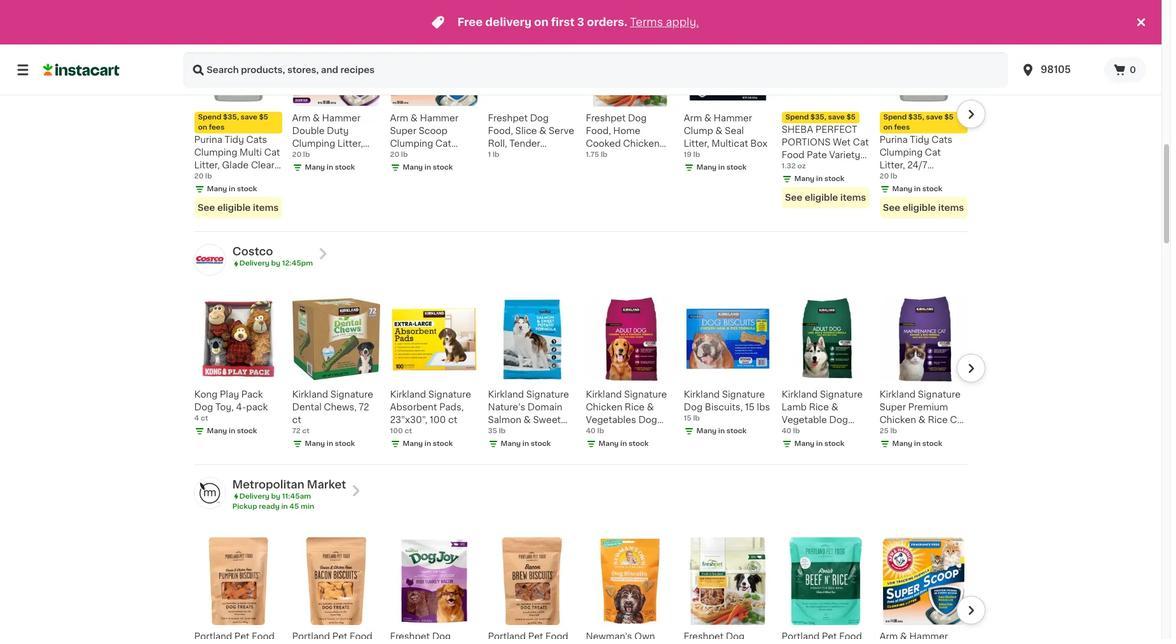 Task type: vqa. For each thing, say whether or not it's contained in the screenshot.


Task type: describe. For each thing, give the bounding box(es) containing it.
& inside kirkland signature chicken rice & vegetables dog food, 40 lb
[[647, 403, 654, 412]]

delivery by 11:45am
[[240, 494, 311, 501]]

dog inside 'freshpet dog food, slice & serve roll, tender chicken recipe'
[[530, 114, 549, 123]]

salmon
[[488, 416, 522, 425]]

many in stock for kirkland signature chicken rice & vegetables dog food, 40 lb
[[599, 441, 649, 448]]

oz
[[798, 163, 806, 170]]

clumping inside "arm & hammer double duty clumping litter, box"
[[292, 140, 335, 148]]

11:45am
[[282, 494, 311, 501]]

scoop
[[419, 127, 448, 136]]

signature for kirkland signature nature's domain salmon & sweet potato dog food, 35 lbs
[[526, 390, 569, 399]]

pack
[[241, 390, 263, 399]]

25 lb
[[880, 428, 898, 435]]

1 vertical spatial 72
[[292, 428, 301, 435]]

potato
[[488, 429, 518, 438]]

many in stock for kong play pack dog toy, 4-pack
[[207, 428, 257, 435]]

fees for purina tidy cats clumping cat litter, 24/7 performance multi cat litter
[[895, 124, 910, 131]]

recipe inside 'freshpet dog food, slice & serve roll, tender chicken recipe'
[[527, 152, 559, 161]]

0
[[1130, 66, 1137, 74]]

many down springs
[[207, 186, 227, 193]]

stock right litter
[[923, 186, 943, 193]]

kirkland for dental
[[292, 390, 328, 399]]

recipe inside freshpet dog food, home cooked chicken recipe
[[586, 152, 618, 161]]

stock for kong play pack dog toy, 4-pack
[[237, 428, 257, 435]]

23"x30",
[[390, 416, 428, 425]]

sheba
[[782, 126, 814, 134]]

pack,
[[782, 164, 806, 173]]

kong play pack dog toy, 4-pack 4 ct
[[194, 390, 268, 422]]

lamb
[[782, 403, 807, 412]]

on for purina tidy cats clumping cat litter, 24/7 performance multi cat litter
[[884, 124, 893, 131]]

many in stock for kirkland signature lamb rice & vegetable dog food, 40 lb
[[795, 441, 845, 448]]

fees for purina tidy cats clumping multi cat litter, glade clear springs
[[209, 124, 225, 131]]

see for purina tidy cats clumping multi cat litter, glade clear springs
[[198, 204, 215, 213]]

chicken inside spend $35, save $5 sheba perfect portions wet cat food pate variety pack, savory chicken and roasted turkey entrees
[[782, 176, 819, 185]]

in for arm & hammer super scoop clumping cat litter, fragrance free
[[425, 164, 431, 171]]

serve
[[549, 127, 575, 136]]

many in stock for kirkland signature super premium chicken & rice cat food, 25 lbs
[[893, 441, 943, 448]]

vegetables
[[586, 416, 637, 425]]

kirkland signature lamb rice & vegetable dog food, 40 lb
[[782, 390, 863, 438]]

many down oz
[[795, 176, 815, 183]]

ready
[[259, 504, 280, 511]]

multicat
[[712, 140, 749, 148]]

clear
[[251, 161, 275, 170]]

arm & hammer double duty clumping litter, box
[[292, 114, 363, 161]]

dog inside kirkland signature lamb rice & vegetable dog food, 40 lb
[[830, 416, 849, 425]]

savory
[[808, 164, 839, 173]]

many for arm & hammer super scoop clumping cat litter, fragrance free
[[403, 164, 423, 171]]

costco
[[233, 247, 273, 257]]

multi inside spend $35, save $5 on fees purina tidy cats clumping cat litter, 24/7 performance multi cat litter
[[940, 174, 963, 183]]

lbs inside 'kirkland signature dog biscuits, 15 lbs 15 lb'
[[757, 403, 771, 412]]

duty
[[327, 127, 349, 136]]

35 inside kirkland signature nature's domain salmon & sweet potato dog food, 35 lbs
[[488, 441, 500, 450]]

ct inside kong play pack dog toy, 4-pack 4 ct
[[201, 415, 208, 422]]

98105
[[1041, 65, 1072, 74]]

4-
[[236, 403, 246, 412]]

sweet
[[533, 416, 561, 425]]

in for kirkland signature super premium chicken & rice cat food, 25 lbs
[[915, 441, 921, 448]]

kirkland signature chicken rice & vegetables dog food, 40 lb
[[586, 390, 667, 438]]

double
[[292, 127, 325, 136]]

delivery for delivery by 12:45pm
[[240, 260, 270, 267]]

pickup ready in 45 min
[[233, 504, 314, 511]]

litter
[[898, 187, 922, 196]]

kirkland for chicken
[[586, 390, 622, 399]]

performance
[[880, 174, 938, 183]]

litter, inside arm & hammer clump & seal litter, multicat  box 19 lb
[[684, 140, 710, 148]]

& inside kirkland signature lamb rice & vegetable dog food, 40 lb
[[832, 403, 839, 412]]

in for kirkland signature nature's domain salmon & sweet potato dog food, 35 lbs
[[523, 441, 529, 448]]

chicken inside freshpet dog food, home cooked chicken recipe
[[623, 140, 660, 148]]

in for kirkland signature dog biscuits, 15 lbs
[[719, 428, 725, 435]]

perfect
[[816, 126, 858, 134]]

absorbent
[[390, 403, 437, 412]]

rice for vegetable
[[809, 403, 829, 412]]

& inside kirkland signature super premium chicken & rice cat food, 25 lbs
[[919, 416, 926, 425]]

apply.
[[666, 17, 699, 27]]

lbs inside kirkland signature nature's domain salmon & sweet potato dog food, 35 lbs
[[502, 441, 515, 450]]

stock for arm & hammer super scoop clumping cat litter, fragrance free
[[433, 164, 453, 171]]

wet
[[833, 138, 851, 147]]

dog inside freshpet dog food, home cooked chicken recipe
[[628, 114, 647, 123]]

kirkland signature nature's domain salmon & sweet potato dog food, 35 lbs
[[488, 390, 569, 450]]

arm for arm & hammer double duty clumping litter, box
[[292, 114, 311, 123]]

spend $35, save $5 on fees purina tidy cats clumping cat litter, 24/7 performance multi cat litter
[[880, 114, 963, 196]]

spend $35, save $5 on fees purina tidy cats clumping multi cat litter, glade clear springs
[[194, 114, 280, 183]]

min
[[301, 504, 314, 511]]

kirkland signature dental chews, 72 ct 72 ct
[[292, 390, 373, 435]]

freshpet dog food, home cooked chicken recipe
[[586, 114, 660, 161]]

cat inside kirkland signature super premium chicken & rice cat food, 25 lbs
[[951, 416, 967, 425]]

product group containing purina tidy cats clumping cat litter, 24/7 performance multi cat litter
[[880, 19, 968, 219]]

limited time offer region
[[0, 0, 1134, 45]]

entrees
[[782, 202, 816, 211]]

food, inside freshpet dog food, home cooked chicken recipe
[[586, 127, 611, 136]]

item carousel region containing arm & hammer double duty clumping litter, box
[[177, 14, 986, 227]]

kirkland signature absorbent pads, 23"x30", 100 ct 100 ct
[[390, 390, 471, 435]]

domain
[[528, 403, 563, 412]]

glade
[[222, 161, 249, 170]]

stock down glade
[[237, 186, 257, 193]]

stock for kirkland signature absorbent pads, 23"x30", 100 ct
[[433, 441, 453, 448]]

and
[[821, 176, 838, 185]]

35 lb
[[488, 428, 506, 435]]

stock for kirkland signature lamb rice & vegetable dog food, 40 lb
[[825, 441, 845, 448]]

see eligible items for and
[[786, 194, 867, 203]]

1 98105 button from the left
[[1013, 52, 1105, 88]]

free inside the arm & hammer super scoop clumping cat litter, fragrance free
[[390, 165, 410, 174]]

many in stock for kirkland signature dog biscuits, 15 lbs
[[697, 428, 747, 435]]

1 vertical spatial 15
[[684, 415, 692, 422]]

costco image
[[194, 245, 225, 276]]

40 inside kirkland signature lamb rice & vegetable dog food, 40 lb
[[810, 429, 822, 438]]

clumping inside spend $35, save $5 on fees purina tidy cats clumping cat litter, 24/7 performance multi cat litter
[[880, 148, 923, 157]]

many in stock for kirkland signature dental chews, 72 ct
[[305, 441, 355, 448]]

clumping inside the arm & hammer super scoop clumping cat litter, fragrance free
[[390, 140, 433, 148]]

19
[[684, 152, 692, 159]]

instacart logo image
[[43, 62, 120, 78]]

many down performance
[[893, 186, 913, 193]]

toy,
[[215, 403, 234, 412]]

in for kirkland signature chicken rice & vegetables dog food, 40 lb
[[621, 441, 627, 448]]

items for purina tidy cats clumping multi cat litter, glade clear springs
[[253, 204, 279, 213]]

& inside "arm & hammer double duty clumping litter, box"
[[313, 114, 320, 123]]

lb inside kirkland signature lamb rice & vegetable dog food, 40 lb
[[824, 429, 832, 438]]

1
[[488, 152, 491, 159]]

on for purina tidy cats clumping multi cat litter, glade clear springs
[[198, 124, 207, 131]]

kirkland signature dog biscuits, 15 lbs 15 lb
[[684, 390, 771, 422]]

cat inside spend $35, save $5 on fees purina tidy cats clumping multi cat litter, glade clear springs
[[264, 148, 280, 157]]

in for kong play pack dog toy, 4-pack
[[229, 428, 235, 435]]

cats for cat
[[932, 136, 953, 145]]

hammer for scoop
[[420, 114, 459, 123]]

food, inside kirkland signature super premium chicken & rice cat food, 25 lbs
[[880, 429, 905, 438]]

pate
[[807, 151, 827, 160]]

chicken inside kirkland signature chicken rice & vegetables dog food, 40 lb
[[586, 403, 623, 412]]

stock for kirkland signature dog biscuits, 15 lbs
[[727, 428, 747, 435]]

purina for purina tidy cats clumping multi cat litter, glade clear springs
[[194, 136, 222, 145]]

many in stock for arm & hammer clump & seal litter, multicat  box
[[697, 164, 747, 171]]

pads,
[[440, 403, 464, 412]]

dog inside 'kirkland signature dog biscuits, 15 lbs 15 lb'
[[684, 403, 703, 412]]

stock up turkey
[[825, 176, 845, 183]]

delivery
[[486, 17, 532, 27]]

biscuits,
[[705, 403, 743, 412]]

1.75 lb
[[586, 152, 608, 159]]

many in stock for kirkland signature nature's domain salmon & sweet potato dog food, 35 lbs
[[501, 441, 551, 448]]

vegetable
[[782, 416, 827, 425]]

0 horizontal spatial 25
[[880, 428, 889, 435]]

many in stock down springs
[[207, 186, 257, 193]]

spend for sheba perfect portions wet cat food pate variety pack, savory chicken and roasted turkey entrees
[[786, 114, 809, 121]]

many for kirkland signature dental chews, 72 ct
[[305, 441, 325, 448]]

many in stock for kirkland signature absorbent pads, 23"x30", 100 ct
[[403, 441, 453, 448]]

1 horizontal spatial 72
[[359, 403, 369, 412]]

freshpet dog food, slice & serve roll, tender chicken recipe
[[488, 114, 575, 161]]

$35, for cat
[[909, 114, 925, 121]]

chicken inside 'freshpet dog food, slice & serve roll, tender chicken recipe'
[[488, 152, 525, 161]]

many for kong play pack dog toy, 4-pack
[[207, 428, 227, 435]]

1 horizontal spatial 15
[[746, 403, 755, 412]]

in for arm & hammer clump & seal litter, multicat  box
[[719, 164, 725, 171]]

45
[[290, 504, 299, 511]]

1 vertical spatial 100
[[390, 428, 403, 435]]

hammer for duty
[[322, 114, 361, 123]]

dental
[[292, 403, 322, 412]]

many for arm & hammer double duty clumping litter, box
[[305, 164, 325, 171]]

multi inside spend $35, save $5 on fees purina tidy cats clumping multi cat litter, glade clear springs
[[240, 148, 262, 157]]

pickup
[[233, 504, 257, 511]]

stock for arm & hammer clump & seal litter, multicat  box
[[727, 164, 747, 171]]

in for kirkland signature lamb rice & vegetable dog food, 40 lb
[[817, 441, 823, 448]]

$5 for purina tidy cats clumping cat litter, 24/7 performance multi cat litter
[[945, 114, 954, 121]]

1 35 from the top
[[488, 428, 497, 435]]

lbs inside kirkland signature super premium chicken & rice cat food, 25 lbs
[[921, 429, 934, 438]]

litter, inside the arm & hammer super scoop clumping cat litter, fragrance free
[[390, 152, 416, 161]]

by for 12:45pm
[[271, 260, 281, 267]]

box inside arm & hammer clump & seal litter, multicat  box 19 lb
[[751, 140, 768, 148]]

first
[[551, 17, 575, 27]]

product group containing purina tidy cats clumping multi cat litter, glade clear springs
[[194, 19, 282, 219]]

purina for purina tidy cats clumping cat litter, 24/7 performance multi cat litter
[[880, 136, 908, 145]]

stock for kirkland signature nature's domain salmon & sweet potato dog food, 35 lbs
[[531, 441, 551, 448]]

super inside the arm & hammer super scoop clumping cat litter, fragrance free
[[390, 127, 417, 136]]

kirkland for absorbent
[[390, 390, 426, 399]]

12:45pm
[[282, 260, 313, 267]]

kirkland for dog
[[684, 390, 720, 399]]

many in stock down performance
[[893, 186, 943, 193]]

roll,
[[488, 140, 507, 148]]

clump
[[684, 127, 714, 136]]

freshpet for slice
[[488, 114, 528, 123]]

many in stock down savory
[[795, 176, 845, 183]]

delivery for delivery by 11:45am
[[240, 494, 270, 501]]



Task type: locate. For each thing, give the bounding box(es) containing it.
0 vertical spatial box
[[751, 140, 768, 148]]

by for 11:45am
[[271, 494, 281, 501]]

15 right kirkland signature chicken rice & vegetables dog food, 40 lb
[[684, 415, 692, 422]]

many in stock down multicat
[[697, 164, 747, 171]]

signature inside kirkland signature dental chews, 72 ct 72 ct
[[331, 390, 373, 399]]

3 $35, from the left
[[909, 114, 925, 121]]

5 kirkland from the left
[[684, 390, 720, 399]]

see eligible items down and
[[786, 194, 867, 203]]

2 horizontal spatial see
[[883, 204, 901, 213]]

items
[[841, 194, 867, 203], [253, 204, 279, 213], [939, 204, 965, 213]]

2 product group from the left
[[782, 19, 870, 211]]

see
[[786, 194, 803, 203], [198, 204, 215, 213], [883, 204, 901, 213]]

recipe
[[527, 152, 559, 161], [586, 152, 618, 161]]

$35, up perfect
[[811, 114, 827, 121]]

many in stock down toy,
[[207, 428, 257, 435]]

item carousel region for costco
[[177, 291, 986, 460]]

metropolitan market
[[233, 480, 346, 490]]

signature up vegetable
[[820, 390, 863, 399]]

by left 12:45pm
[[271, 260, 281, 267]]

stock for kirkland signature super premium chicken & rice cat food, 25 lbs
[[923, 441, 943, 448]]

1 40 lb from the left
[[586, 428, 604, 435]]

kirkland for nature's
[[488, 390, 524, 399]]

$35, inside spend $35, save $5 sheba perfect portions wet cat food pate variety pack, savory chicken and roasted turkey entrees
[[811, 114, 827, 121]]

0 horizontal spatial eligible
[[217, 204, 251, 213]]

2 horizontal spatial spend
[[884, 114, 907, 121]]

0 vertical spatial 72
[[359, 403, 369, 412]]

$5 inside spend $35, save $5 on fees purina tidy cats clumping cat litter, 24/7 performance multi cat litter
[[945, 114, 954, 121]]

eligible for cat
[[903, 204, 937, 213]]

2 horizontal spatial $5
[[945, 114, 954, 121]]

springs
[[194, 174, 228, 183]]

save up 24/7
[[927, 114, 943, 121]]

6 signature from the left
[[820, 390, 863, 399]]

many down fragrance
[[403, 164, 423, 171]]

$35, inside spend $35, save $5 on fees purina tidy cats clumping cat litter, 24/7 performance multi cat litter
[[909, 114, 925, 121]]

2 40 lb from the left
[[782, 428, 800, 435]]

see eligible items button for springs
[[194, 197, 282, 219]]

see eligible items button for cat
[[880, 197, 968, 219]]

arm inside arm & hammer clump & seal litter, multicat  box 19 lb
[[684, 114, 702, 123]]

2 $35, from the left
[[811, 114, 827, 121]]

0 horizontal spatial free
[[390, 165, 410, 174]]

many down multicat
[[697, 164, 717, 171]]

40 inside kirkland signature chicken rice & vegetables dog food, 40 lb
[[614, 429, 626, 438]]

100 down 23"x30",
[[390, 428, 403, 435]]

0 horizontal spatial see eligible items
[[198, 204, 279, 213]]

0 vertical spatial multi
[[240, 148, 262, 157]]

0 horizontal spatial product group
[[194, 19, 282, 219]]

signature inside kirkland signature lamb rice & vegetable dog food, 40 lb
[[820, 390, 863, 399]]

chicken up roasted
[[782, 176, 819, 185]]

20 lb
[[292, 152, 310, 159], [390, 152, 408, 159], [194, 173, 212, 180], [880, 173, 898, 180]]

kirkland inside kirkland signature chicken rice & vegetables dog food, 40 lb
[[586, 390, 622, 399]]

1 horizontal spatial hammer
[[420, 114, 459, 123]]

1 horizontal spatial 100
[[430, 416, 446, 425]]

see down springs
[[198, 204, 215, 213]]

0 horizontal spatial super
[[390, 127, 417, 136]]

recipe down tender
[[527, 152, 559, 161]]

0 vertical spatial by
[[271, 260, 281, 267]]

signature inside kirkland signature super premium chicken & rice cat food, 25 lbs
[[918, 390, 961, 399]]

item carousel region containing kong play pack dog toy, 4-pack
[[177, 291, 986, 460]]

0 horizontal spatial 100
[[390, 428, 403, 435]]

see eligible items for springs
[[198, 204, 279, 213]]

kirkland inside kirkland signature super premium chicken & rice cat food, 25 lbs
[[880, 390, 916, 399]]

clumping
[[292, 140, 335, 148], [390, 140, 433, 148], [194, 148, 237, 157], [880, 148, 923, 157]]

many down kirkland signature dental chews, 72 ct 72 ct
[[305, 441, 325, 448]]

save up glade
[[241, 114, 257, 121]]

cat inside spend $35, save $5 sheba perfect portions wet cat food pate variety pack, savory chicken and roasted turkey entrees
[[853, 138, 869, 147]]

many for kirkland signature absorbent pads, 23"x30", 100 ct
[[403, 441, 423, 448]]

0 vertical spatial lbs
[[757, 403, 771, 412]]

in for kirkland signature dental chews, 72 ct
[[327, 441, 333, 448]]

1 tidy from the left
[[225, 136, 244, 145]]

many down potato at the bottom left of page
[[501, 441, 521, 448]]

kirkland inside kirkland signature absorbent pads, 23"x30", 100 ct 100 ct
[[390, 390, 426, 399]]

0 vertical spatial 100
[[430, 416, 446, 425]]

in for kirkland signature absorbent pads, 23"x30", 100 ct
[[425, 441, 431, 448]]

rice for vegetables
[[625, 403, 645, 412]]

signature inside 'kirkland signature dog biscuits, 15 lbs 15 lb'
[[722, 390, 765, 399]]

freshpet inside freshpet dog food, home cooked chicken recipe
[[586, 114, 626, 123]]

1 fees from the left
[[209, 124, 225, 131]]

litter, up springs
[[194, 161, 220, 170]]

stock down 'kirkland signature dog biscuits, 15 lbs 15 lb'
[[727, 428, 747, 435]]

0 horizontal spatial recipe
[[527, 152, 559, 161]]

ct
[[201, 415, 208, 422], [292, 416, 301, 425], [448, 416, 458, 425], [302, 428, 310, 435], [405, 428, 412, 435]]

3 kirkland from the left
[[488, 390, 524, 399]]

1 horizontal spatial $5
[[847, 114, 856, 121]]

spend up performance
[[884, 114, 907, 121]]

3 arm from the left
[[684, 114, 702, 123]]

0 horizontal spatial on
[[198, 124, 207, 131]]

1 horizontal spatial recipe
[[586, 152, 618, 161]]

many down vegetable
[[795, 441, 815, 448]]

$35, for pate
[[811, 114, 827, 121]]

25 inside kirkland signature super premium chicken & rice cat food, 25 lbs
[[908, 429, 919, 438]]

market
[[307, 480, 346, 490]]

1 horizontal spatial cats
[[932, 136, 953, 145]]

signature up vegetables
[[624, 390, 667, 399]]

nature's
[[488, 403, 526, 412]]

chews,
[[324, 403, 357, 412]]

item carousel region
[[177, 14, 986, 227], [177, 291, 986, 460], [177, 533, 986, 640]]

0 horizontal spatial save
[[241, 114, 257, 121]]

kirkland inside 'kirkland signature dog biscuits, 15 lbs 15 lb'
[[684, 390, 720, 399]]

0 horizontal spatial hammer
[[322, 114, 361, 123]]

kirkland for super
[[880, 390, 916, 399]]

tidy for multi
[[225, 136, 244, 145]]

litter,
[[338, 140, 363, 148], [684, 140, 710, 148], [390, 152, 416, 161], [194, 161, 220, 170], [880, 161, 906, 170]]

0 horizontal spatial box
[[292, 152, 309, 161]]

$5 for sheba perfect portions wet cat food pate variety pack, savory chicken and roasted turkey entrees
[[847, 114, 856, 121]]

1.75
[[586, 152, 599, 159]]

signature for kirkland signature dental chews, 72 ct 72 ct
[[331, 390, 373, 399]]

in for arm & hammer double duty clumping litter, box
[[327, 164, 333, 171]]

freshpet inside 'freshpet dog food, slice & serve roll, tender chicken recipe'
[[488, 114, 528, 123]]

delivery by 12:45pm
[[240, 260, 313, 267]]

0 horizontal spatial arm
[[292, 114, 311, 123]]

2 horizontal spatial items
[[939, 204, 965, 213]]

kirkland up nature's on the bottom of the page
[[488, 390, 524, 399]]

2 delivery from the top
[[240, 494, 270, 501]]

2 horizontal spatial on
[[884, 124, 893, 131]]

multi
[[240, 148, 262, 157], [940, 174, 963, 183]]

0 horizontal spatial lbs
[[502, 441, 515, 450]]

cats inside spend $35, save $5 on fees purina tidy cats clumping cat litter, 24/7 performance multi cat litter
[[932, 136, 953, 145]]

kirkland up lamb
[[782, 390, 818, 399]]

spend inside spend $35, save $5 on fees purina tidy cats clumping multi cat litter, glade clear springs
[[198, 114, 221, 121]]

on
[[534, 17, 549, 27], [198, 124, 207, 131], [884, 124, 893, 131]]

24/7
[[908, 161, 928, 170]]

& inside the arm & hammer super scoop clumping cat litter, fragrance free
[[411, 114, 418, 123]]

box
[[751, 140, 768, 148], [292, 152, 309, 161]]

tidy
[[225, 136, 244, 145], [911, 136, 930, 145]]

signature for kirkland signature super premium chicken & rice cat food, 25 lbs
[[918, 390, 961, 399]]

dog inside kirkland signature nature's domain salmon & sweet potato dog food, 35 lbs
[[520, 429, 539, 438]]

1 vertical spatial free
[[390, 165, 410, 174]]

eligible down litter
[[903, 204, 937, 213]]

signature inside kirkland signature absorbent pads, 23"x30", 100 ct 100 ct
[[429, 390, 471, 399]]

2 recipe from the left
[[586, 152, 618, 161]]

lb inside arm & hammer clump & seal litter, multicat  box 19 lb
[[694, 152, 700, 159]]

save
[[241, 114, 257, 121], [829, 114, 845, 121], [927, 114, 943, 121]]

1 horizontal spatial see
[[786, 194, 803, 203]]

box inside "arm & hammer double duty clumping litter, box"
[[292, 152, 309, 161]]

2 horizontal spatial product group
[[880, 19, 968, 219]]

many down the biscuits,
[[697, 428, 717, 435]]

$5
[[259, 114, 268, 121], [847, 114, 856, 121], [945, 114, 954, 121]]

signature
[[331, 390, 373, 399], [429, 390, 471, 399], [526, 390, 569, 399], [624, 390, 667, 399], [722, 390, 765, 399], [820, 390, 863, 399], [918, 390, 961, 399]]

litter, inside "arm & hammer double duty clumping litter, box"
[[338, 140, 363, 148]]

items down spend $35, save $5 on fees purina tidy cats clumping cat litter, 24/7 performance multi cat litter
[[939, 204, 965, 213]]

arm for arm & hammer super scoop clumping cat litter, fragrance free
[[390, 114, 409, 123]]

rice inside kirkland signature super premium chicken & rice cat food, 25 lbs
[[928, 416, 948, 425]]

2 arm from the left
[[390, 114, 409, 123]]

kirkland for lamb
[[782, 390, 818, 399]]

metropolitan market image
[[194, 478, 225, 509]]

litter, down duty on the top
[[338, 140, 363, 148]]

3 product group from the left
[[880, 19, 968, 219]]

rice up vegetables
[[625, 403, 645, 412]]

food, inside kirkland signature lamb rice & vegetable dog food, 40 lb
[[782, 429, 807, 438]]

chicken down 'home'
[[623, 140, 660, 148]]

see eligible items button down and
[[782, 187, 870, 209]]

many down the 25 lb
[[893, 441, 913, 448]]

0 horizontal spatial items
[[253, 204, 279, 213]]

many for kirkland signature super premium chicken & rice cat food, 25 lbs
[[893, 441, 913, 448]]

in
[[327, 164, 333, 171], [425, 164, 431, 171], [719, 164, 725, 171], [817, 176, 823, 183], [229, 186, 235, 193], [915, 186, 921, 193], [229, 428, 235, 435], [719, 428, 725, 435], [327, 441, 333, 448], [425, 441, 431, 448], [523, 441, 529, 448], [621, 441, 627, 448], [817, 441, 823, 448], [915, 441, 921, 448], [281, 504, 288, 511]]

spend $35, save $5 sheba perfect portions wet cat food pate variety pack, savory chicken and roasted turkey entrees
[[782, 114, 869, 211]]

lbs down premium
[[921, 429, 934, 438]]

35 down 35 lb
[[488, 441, 500, 450]]

0 horizontal spatial fees
[[209, 124, 225, 131]]

98105 button
[[1013, 52, 1105, 88], [1021, 52, 1097, 88]]

save for pate
[[829, 114, 845, 121]]

tidy for cat
[[911, 136, 930, 145]]

2 cats from the left
[[932, 136, 953, 145]]

1 horizontal spatial on
[[534, 17, 549, 27]]

see eligible items button down litter
[[880, 197, 968, 219]]

5 signature from the left
[[722, 390, 765, 399]]

fragrance
[[418, 152, 463, 161]]

signature inside kirkland signature chicken rice & vegetables dog food, 40 lb
[[624, 390, 667, 399]]

rice
[[625, 403, 645, 412], [809, 403, 829, 412], [928, 416, 948, 425]]

0 vertical spatial item carousel region
[[177, 14, 986, 227]]

many for kirkland signature nature's domain salmon & sweet potato dog food, 35 lbs
[[501, 441, 521, 448]]

signature for kirkland signature chicken rice & vegetables dog food, 40 lb
[[624, 390, 667, 399]]

& inside 'freshpet dog food, slice & serve roll, tender chicken recipe'
[[540, 127, 547, 136]]

None search field
[[183, 52, 1008, 88]]

terms apply. link
[[630, 17, 699, 27]]

see eligible items button for and
[[782, 187, 870, 209]]

slice
[[516, 127, 537, 136]]

2 horizontal spatial see eligible items
[[883, 204, 965, 213]]

1 item carousel region from the top
[[177, 14, 986, 227]]

dog inside kong play pack dog toy, 4-pack 4 ct
[[194, 403, 213, 412]]

1 kirkland from the left
[[292, 390, 328, 399]]

1 delivery from the top
[[240, 260, 270, 267]]

see for purina tidy cats clumping cat litter, 24/7 performance multi cat litter
[[883, 204, 901, 213]]

kirkland
[[292, 390, 328, 399], [390, 390, 426, 399], [488, 390, 524, 399], [586, 390, 622, 399], [684, 390, 720, 399], [782, 390, 818, 399], [880, 390, 916, 399]]

$5 for purina tidy cats clumping multi cat litter, glade clear springs
[[259, 114, 268, 121]]

1.32
[[782, 163, 796, 170]]

many down 23"x30",
[[403, 441, 423, 448]]

many in stock for arm & hammer double duty clumping litter, box
[[305, 164, 355, 171]]

1 spend from the left
[[198, 114, 221, 121]]

3
[[578, 17, 585, 27]]

seal
[[725, 127, 744, 136]]

1 arm from the left
[[292, 114, 311, 123]]

2 item carousel region from the top
[[177, 291, 986, 460]]

fees up 24/7
[[895, 124, 910, 131]]

arm & hammer super scoop clumping cat litter, fragrance free
[[390, 114, 463, 174]]

rice up vegetable
[[809, 403, 829, 412]]

tidy inside spend $35, save $5 on fees purina tidy cats clumping multi cat litter, glade clear springs
[[225, 136, 244, 145]]

free
[[458, 17, 483, 27], [390, 165, 410, 174]]

metropolitan
[[233, 480, 305, 490]]

1 horizontal spatial freshpet
[[586, 114, 626, 123]]

super up the 25 lb
[[880, 403, 906, 412]]

spend inside spend $35, save $5 on fees purina tidy cats clumping cat litter, 24/7 performance multi cat litter
[[884, 114, 907, 121]]

play
[[220, 390, 239, 399]]

litter, inside spend $35, save $5 on fees purina tidy cats clumping multi cat litter, glade clear springs
[[194, 161, 220, 170]]

3 spend from the left
[[884, 114, 907, 121]]

save for multi
[[241, 114, 257, 121]]

$35,
[[223, 114, 239, 121], [811, 114, 827, 121], [909, 114, 925, 121]]

$5 inside spend $35, save $5 on fees purina tidy cats clumping multi cat litter, glade clear springs
[[259, 114, 268, 121]]

eligible for and
[[805, 194, 839, 203]]

kirkland up the biscuits,
[[684, 390, 720, 399]]

lb
[[303, 152, 310, 159], [401, 152, 408, 159], [493, 152, 500, 159], [601, 152, 608, 159], [694, 152, 700, 159], [205, 173, 212, 180], [891, 173, 898, 180], [694, 415, 700, 422], [499, 428, 506, 435], [598, 428, 604, 435], [794, 428, 800, 435], [891, 428, 898, 435], [628, 429, 636, 438], [824, 429, 832, 438]]

1 vertical spatial delivery
[[240, 494, 270, 501]]

tender
[[510, 140, 541, 148]]

0 horizontal spatial purina
[[194, 136, 222, 145]]

save inside spend $35, save $5 sheba perfect portions wet cat food pate variety pack, savory chicken and roasted turkey entrees
[[829, 114, 845, 121]]

lbs down potato at the bottom left of page
[[502, 441, 515, 450]]

many in stock for arm & hammer super scoop clumping cat litter, fragrance free
[[403, 164, 453, 171]]

litter, left fragrance
[[390, 152, 416, 161]]

1 horizontal spatial multi
[[940, 174, 963, 183]]

save up perfect
[[829, 114, 845, 121]]

terms
[[630, 17, 664, 27]]

eligible down springs
[[217, 204, 251, 213]]

cats for multi
[[246, 136, 267, 145]]

1 vertical spatial item carousel region
[[177, 291, 986, 460]]

2 horizontal spatial arm
[[684, 114, 702, 123]]

0 horizontal spatial $35,
[[223, 114, 239, 121]]

0 horizontal spatial 72
[[292, 428, 301, 435]]

box right multicat
[[751, 140, 768, 148]]

hammer inside arm & hammer clump & seal litter, multicat  box 19 lb
[[714, 114, 753, 123]]

save inside spend $35, save $5 on fees purina tidy cats clumping cat litter, 24/7 performance multi cat litter
[[927, 114, 943, 121]]

0 horizontal spatial cats
[[246, 136, 267, 145]]

chicken inside kirkland signature super premium chicken & rice cat food, 25 lbs
[[880, 416, 917, 425]]

1 by from the top
[[271, 260, 281, 267]]

2 fees from the left
[[895, 124, 910, 131]]

many down "arm & hammer double duty clumping litter, box"
[[305, 164, 325, 171]]

items down clear
[[253, 204, 279, 213]]

2 35 from the top
[[488, 441, 500, 450]]

2 purina from the left
[[880, 136, 908, 145]]

chicken up vegetables
[[586, 403, 623, 412]]

hammer for &
[[714, 114, 753, 123]]

purina up 24/7
[[880, 136, 908, 145]]

food, inside kirkland signature chicken rice & vegetables dog food, 40 lb
[[586, 429, 611, 438]]

& inside kirkland signature nature's domain salmon & sweet potato dog food, 35 lbs
[[524, 416, 531, 425]]

1 freshpet from the left
[[488, 114, 528, 123]]

arm & hammer clump & seal litter, multicat  box 19 lb
[[684, 114, 768, 159]]

1 product group from the left
[[194, 19, 282, 219]]

rice inside kirkland signature chicken rice & vegetables dog food, 40 lb
[[625, 403, 645, 412]]

0 vertical spatial 15
[[746, 403, 755, 412]]

chicken down roll,
[[488, 152, 525, 161]]

tidy inside spend $35, save $5 on fees purina tidy cats clumping cat litter, 24/7 performance multi cat litter
[[911, 136, 930, 145]]

delivery
[[240, 260, 270, 267], [240, 494, 270, 501]]

2 vertical spatial item carousel region
[[177, 533, 986, 640]]

1 purina from the left
[[194, 136, 222, 145]]

fees
[[209, 124, 225, 131], [895, 124, 910, 131]]

clumping up glade
[[194, 148, 237, 157]]

4 signature from the left
[[624, 390, 667, 399]]

stock down kirkland signature absorbent pads, 23"x30", 100 ct 100 ct
[[433, 441, 453, 448]]

1 vertical spatial multi
[[940, 174, 963, 183]]

many for kirkland signature lamb rice & vegetable dog food, 40 lb
[[795, 441, 815, 448]]

0 horizontal spatial spend
[[198, 114, 221, 121]]

0 horizontal spatial tidy
[[225, 136, 244, 145]]

1.32 oz
[[782, 163, 806, 170]]

premium
[[909, 403, 949, 412]]

2 horizontal spatial save
[[927, 114, 943, 121]]

1 save from the left
[[241, 114, 257, 121]]

1 horizontal spatial see eligible items button
[[782, 187, 870, 209]]

1 vertical spatial box
[[292, 152, 309, 161]]

0 vertical spatial 35
[[488, 428, 497, 435]]

7 kirkland from the left
[[880, 390, 916, 399]]

40 lb for kirkland signature chicken rice & vegetables dog food, 40 lb
[[586, 428, 604, 435]]

roasted
[[782, 189, 820, 198]]

variety
[[830, 151, 861, 160]]

1 horizontal spatial lbs
[[757, 403, 771, 412]]

1 vertical spatial by
[[271, 494, 281, 501]]

kirkland signature super premium chicken & rice cat food, 25 lbs
[[880, 390, 967, 438]]

2 $5 from the left
[[847, 114, 856, 121]]

on inside limited time offer region
[[534, 17, 549, 27]]

0 horizontal spatial see
[[198, 204, 215, 213]]

0 horizontal spatial $5
[[259, 114, 268, 121]]

on inside spend $35, save $5 on fees purina tidy cats clumping cat litter, 24/7 performance multi cat litter
[[884, 124, 893, 131]]

0 horizontal spatial see eligible items button
[[194, 197, 282, 219]]

2 signature from the left
[[429, 390, 471, 399]]

signature for kirkland signature lamb rice & vegetable dog food, 40 lb
[[820, 390, 863, 399]]

0 horizontal spatial freshpet
[[488, 114, 528, 123]]

purina inside spend $35, save $5 on fees purina tidy cats clumping multi cat litter, glade clear springs
[[194, 136, 222, 145]]

hammer up scoop
[[420, 114, 459, 123]]

delivery down "costco"
[[240, 260, 270, 267]]

stock for kirkland signature chicken rice & vegetables dog food, 40 lb
[[629, 441, 649, 448]]

dog right vegetable
[[830, 416, 849, 425]]

1 horizontal spatial product group
[[782, 19, 870, 211]]

dog up slice
[[530, 114, 549, 123]]

see eligible items for cat
[[883, 204, 965, 213]]

cats inside spend $35, save $5 on fees purina tidy cats clumping multi cat litter, glade clear springs
[[246, 136, 267, 145]]

super
[[390, 127, 417, 136], [880, 403, 906, 412]]

see eligible items down litter
[[883, 204, 965, 213]]

Search field
[[183, 52, 1008, 88]]

cat
[[853, 138, 869, 147], [436, 140, 452, 148], [264, 148, 280, 157], [926, 148, 942, 157], [880, 187, 896, 196], [951, 416, 967, 425]]

40 lb
[[586, 428, 604, 435], [782, 428, 800, 435]]

2 horizontal spatial $35,
[[909, 114, 925, 121]]

2 98105 button from the left
[[1021, 52, 1097, 88]]

many in stock down 23"x30",
[[403, 441, 453, 448]]

spend for purina tidy cats clumping multi cat litter, glade clear springs
[[198, 114, 221, 121]]

$35, up 24/7
[[909, 114, 925, 121]]

2 spend from the left
[[786, 114, 809, 121]]

delivery up pickup
[[240, 494, 270, 501]]

1 signature from the left
[[331, 390, 373, 399]]

0 vertical spatial super
[[390, 127, 417, 136]]

1 horizontal spatial arm
[[390, 114, 409, 123]]

signature up the biscuits,
[[722, 390, 765, 399]]

purina up glade
[[194, 136, 222, 145]]

stock down sweet
[[531, 441, 551, 448]]

2 horizontal spatial rice
[[928, 416, 948, 425]]

1 $5 from the left
[[259, 114, 268, 121]]

stock down multicat
[[727, 164, 747, 171]]

2 hammer from the left
[[420, 114, 459, 123]]

kong
[[194, 390, 218, 399]]

40 lb for kirkland signature lamb rice & vegetable dog food, 40 lb
[[782, 428, 800, 435]]

kirkland inside kirkland signature nature's domain salmon & sweet potato dog food, 35 lbs
[[488, 390, 524, 399]]

portions
[[782, 138, 831, 147]]

2 horizontal spatial lbs
[[921, 429, 934, 438]]

$5 inside spend $35, save $5 sheba perfect portions wet cat food pate variety pack, savory chicken and roasted turkey entrees
[[847, 114, 856, 121]]

pack
[[246, 403, 268, 412]]

cats up performance
[[932, 136, 953, 145]]

2 horizontal spatial see eligible items button
[[880, 197, 968, 219]]

multi right performance
[[940, 174, 963, 183]]

3 save from the left
[[927, 114, 943, 121]]

1 horizontal spatial $35,
[[811, 114, 827, 121]]

chicken up the 25 lb
[[880, 416, 917, 425]]

kirkland up dental
[[292, 390, 328, 399]]

3 signature from the left
[[526, 390, 569, 399]]

dog down 'kong'
[[194, 403, 213, 412]]

3 hammer from the left
[[714, 114, 753, 123]]

kirkland up premium
[[880, 390, 916, 399]]

many for kirkland signature dog biscuits, 15 lbs
[[697, 428, 717, 435]]

0 horizontal spatial 40 lb
[[586, 428, 604, 435]]

eligible for springs
[[217, 204, 251, 213]]

dog down sweet
[[520, 429, 539, 438]]

rice inside kirkland signature lamb rice & vegetable dog food, 40 lb
[[809, 403, 829, 412]]

save for cat
[[927, 114, 943, 121]]

freshpet up 'home'
[[586, 114, 626, 123]]

72 right chews,
[[359, 403, 369, 412]]

2 kirkland from the left
[[390, 390, 426, 399]]

1 horizontal spatial box
[[751, 140, 768, 148]]

lb inside 'kirkland signature dog biscuits, 15 lbs 15 lb'
[[694, 415, 700, 422]]

litter, inside spend $35, save $5 on fees purina tidy cats clumping cat litter, 24/7 performance multi cat litter
[[880, 161, 906, 170]]

2 horizontal spatial eligible
[[903, 204, 937, 213]]

items for sheba perfect portions wet cat food pate variety pack, savory chicken and roasted turkey entrees
[[841, 194, 867, 203]]

1 horizontal spatial 25
[[908, 429, 919, 438]]

cooked
[[586, 140, 621, 148]]

item carousel region for metropolitan market
[[177, 533, 986, 640]]

1 horizontal spatial spend
[[786, 114, 809, 121]]

stock for arm & hammer double duty clumping litter, box
[[335, 164, 355, 171]]

1 horizontal spatial eligible
[[805, 194, 839, 203]]

freshpet for home
[[586, 114, 626, 123]]

2 vertical spatial lbs
[[502, 441, 515, 450]]

1 vertical spatial super
[[880, 403, 906, 412]]

see eligible items button
[[782, 187, 870, 209], [194, 197, 282, 219], [880, 197, 968, 219]]

multi up clear
[[240, 148, 262, 157]]

dog inside kirkland signature chicken rice & vegetables dog food, 40 lb
[[639, 416, 658, 425]]

1 vertical spatial lbs
[[921, 429, 934, 438]]

cats up clear
[[246, 136, 267, 145]]

3 $5 from the left
[[945, 114, 954, 121]]

orders.
[[587, 17, 628, 27]]

1 horizontal spatial fees
[[895, 124, 910, 131]]

product group containing sheba perfect portions wet cat food pate variety pack, savory chicken and roasted turkey entrees
[[782, 19, 870, 211]]

1 horizontal spatial super
[[880, 403, 906, 412]]

save inside spend $35, save $5 on fees purina tidy cats clumping multi cat litter, glade clear springs
[[241, 114, 257, 121]]

1 horizontal spatial tidy
[[911, 136, 930, 145]]

2 save from the left
[[829, 114, 845, 121]]

1 cats from the left
[[246, 136, 267, 145]]

product group
[[194, 19, 282, 219], [782, 19, 870, 211], [880, 19, 968, 219]]

1 recipe from the left
[[527, 152, 559, 161]]

0 button
[[1105, 57, 1147, 83]]

signature inside kirkland signature nature's domain salmon & sweet potato dog food, 35 lbs
[[526, 390, 569, 399]]

1 horizontal spatial save
[[829, 114, 845, 121]]

purina
[[194, 136, 222, 145], [880, 136, 908, 145]]

see for sheba perfect portions wet cat food pate variety pack, savory chicken and roasted turkey entrees
[[786, 194, 803, 203]]

1 horizontal spatial rice
[[809, 403, 829, 412]]

food, inside kirkland signature nature's domain salmon & sweet potato dog food, 35 lbs
[[541, 429, 566, 438]]

many in stock down fragrance
[[403, 164, 453, 171]]

clumping inside spend $35, save $5 on fees purina tidy cats clumping multi cat litter, glade clear springs
[[194, 148, 237, 157]]

free delivery on first 3 orders. terms apply.
[[458, 17, 699, 27]]

1 $35, from the left
[[223, 114, 239, 121]]

eligible down and
[[805, 194, 839, 203]]

lbs
[[757, 403, 771, 412], [921, 429, 934, 438], [502, 441, 515, 450]]

4
[[194, 415, 199, 422]]

1 lb
[[488, 152, 500, 159]]

spend
[[198, 114, 221, 121], [786, 114, 809, 121], [884, 114, 907, 121]]

many in stock down kirkland signature super premium chicken & rice cat food, 25 lbs
[[893, 441, 943, 448]]

turkey
[[822, 189, 852, 198]]

40 lb down vegetables
[[586, 428, 604, 435]]

40 lb down vegetable
[[782, 428, 800, 435]]

arm inside "arm & hammer double duty clumping litter, box"
[[292, 114, 311, 123]]

stock down fragrance
[[433, 164, 453, 171]]

spend for purina tidy cats clumping cat litter, 24/7 performance multi cat litter
[[884, 114, 907, 121]]

many for kirkland signature chicken rice & vegetables dog food, 40 lb
[[599, 441, 619, 448]]

0 horizontal spatial 15
[[684, 415, 692, 422]]

1 horizontal spatial free
[[458, 17, 483, 27]]

hammer
[[322, 114, 361, 123], [420, 114, 459, 123], [714, 114, 753, 123]]

1 hammer from the left
[[322, 114, 361, 123]]

food
[[782, 151, 805, 160]]

kirkland up absorbent
[[390, 390, 426, 399]]

fees inside spend $35, save $5 on fees purina tidy cats clumping cat litter, 24/7 performance multi cat litter
[[895, 124, 910, 131]]

0 horizontal spatial multi
[[240, 148, 262, 157]]

litter, down 'clump'
[[684, 140, 710, 148]]

signature for kirkland signature dog biscuits, 15 lbs 15 lb
[[722, 390, 765, 399]]

clumping down scoop
[[390, 140, 433, 148]]

super inside kirkland signature super premium chicken & rice cat food, 25 lbs
[[880, 403, 906, 412]]

litter, up performance
[[880, 161, 906, 170]]

0 horizontal spatial rice
[[625, 403, 645, 412]]

6 kirkland from the left
[[782, 390, 818, 399]]

cats
[[246, 136, 267, 145], [932, 136, 953, 145]]

2 tidy from the left
[[911, 136, 930, 145]]

4 kirkland from the left
[[586, 390, 622, 399]]

stock for kirkland signature dental chews, 72 ct
[[335, 441, 355, 448]]

fees inside spend $35, save $5 on fees purina tidy cats clumping multi cat litter, glade clear springs
[[209, 124, 225, 131]]

on up springs
[[198, 124, 207, 131]]

signature for kirkland signature absorbent pads, 23"x30", 100 ct 100 ct
[[429, 390, 471, 399]]

2 by from the top
[[271, 494, 281, 501]]

purina inside spend $35, save $5 on fees purina tidy cats clumping cat litter, 24/7 performance multi cat litter
[[880, 136, 908, 145]]

1 vertical spatial 35
[[488, 441, 500, 450]]

25
[[880, 428, 889, 435], [908, 429, 919, 438]]

kirkland inside kirkland signature dental chews, 72 ct 72 ct
[[292, 390, 328, 399]]

0 vertical spatial delivery
[[240, 260, 270, 267]]

spend up the sheba
[[786, 114, 809, 121]]

see down pack,
[[786, 194, 803, 203]]

0 vertical spatial free
[[458, 17, 483, 27]]

2 horizontal spatial hammer
[[714, 114, 753, 123]]

$35, for multi
[[223, 114, 239, 121]]

items for purina tidy cats clumping cat litter, 24/7 performance multi cat litter
[[939, 204, 965, 213]]

cat inside the arm & hammer super scoop clumping cat litter, fragrance free
[[436, 140, 452, 148]]

spend inside spend $35, save $5 sheba perfect portions wet cat food pate variety pack, savory chicken and roasted turkey entrees
[[786, 114, 809, 121]]

20
[[292, 152, 302, 159], [390, 152, 400, 159], [194, 173, 204, 180], [880, 173, 889, 180]]

stock down 4- at bottom
[[237, 428, 257, 435]]

1 horizontal spatial 40 lb
[[782, 428, 800, 435]]

$35, inside spend $35, save $5 on fees purina tidy cats clumping multi cat litter, glade clear springs
[[223, 114, 239, 121]]

lb inside kirkland signature chicken rice & vegetables dog food, 40 lb
[[628, 429, 636, 438]]

tidy up glade
[[225, 136, 244, 145]]

food,
[[488, 127, 513, 136], [586, 127, 611, 136], [541, 429, 566, 438], [586, 429, 611, 438], [782, 429, 807, 438], [880, 429, 905, 438]]

many for arm & hammer clump & seal litter, multicat  box
[[697, 164, 717, 171]]

free inside limited time offer region
[[458, 17, 483, 27]]

1 horizontal spatial items
[[841, 194, 867, 203]]

food, inside 'freshpet dog food, slice & serve roll, tender chicken recipe'
[[488, 127, 513, 136]]

many in stock down the biscuits,
[[697, 428, 747, 435]]

kirkland inside kirkland signature lamb rice & vegetable dog food, 40 lb
[[782, 390, 818, 399]]

1 horizontal spatial purina
[[880, 136, 908, 145]]

hammer inside the arm & hammer super scoop clumping cat litter, fragrance free
[[420, 114, 459, 123]]

2 freshpet from the left
[[586, 114, 626, 123]]

see down litter
[[883, 204, 901, 213]]

signature up pads,
[[429, 390, 471, 399]]

many in stock down "arm & hammer double duty clumping litter, box"
[[305, 164, 355, 171]]

7 signature from the left
[[918, 390, 961, 399]]

3 item carousel region from the top
[[177, 533, 986, 640]]

tidy up 24/7
[[911, 136, 930, 145]]



